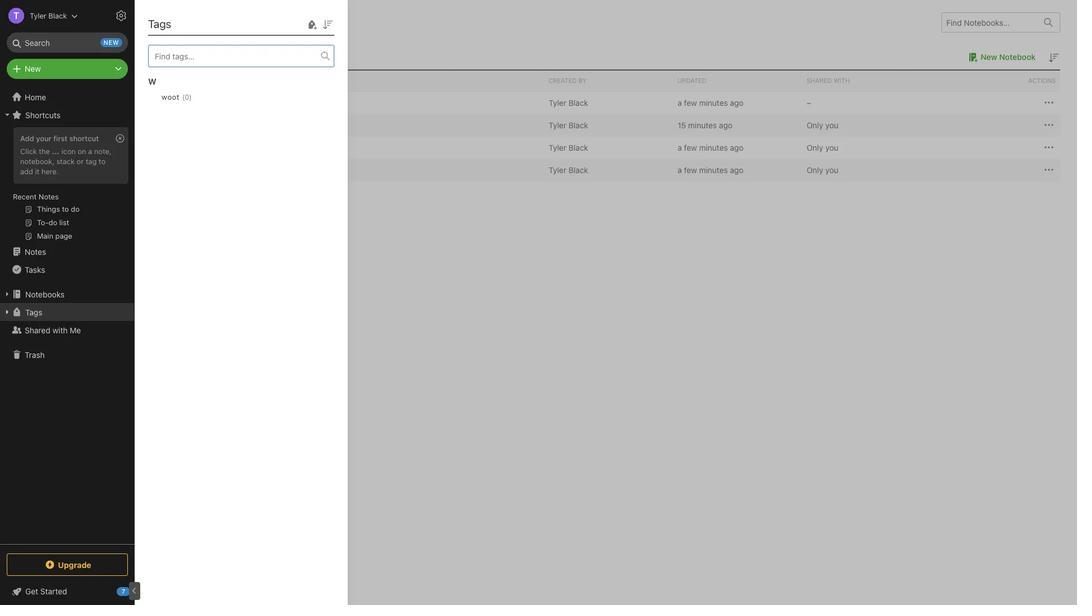 Task type: describe. For each thing, give the bounding box(es) containing it.
a for the things to do row
[[678, 143, 682, 152]]

notebook for first notebook
[[204, 98, 239, 107]]

tasks
[[25, 265, 45, 275]]

it
[[35, 167, 39, 176]]

click
[[20, 147, 37, 156]]

a for first notebook row
[[678, 98, 682, 107]]

expand tags image
[[3, 308, 12, 317]]

create new tag image
[[305, 18, 319, 31]]

shared with button
[[802, 71, 931, 91]]

black inside the account 'field'
[[48, 11, 67, 20]]

add your first shortcut
[[20, 134, 99, 143]]

new
[[104, 39, 119, 46]]

only for to-do list row
[[807, 165, 823, 175]]

notebook
[[158, 52, 195, 62]]

trash link
[[0, 346, 134, 364]]

...
[[52, 147, 59, 156]]

new notebook
[[981, 52, 1036, 62]]

actions
[[1029, 77, 1056, 84]]

few for first notebook row
[[684, 98, 697, 107]]

tyler black inside the account 'field'
[[30, 11, 67, 20]]

first notebook row
[[151, 91, 1060, 114]]

1
[[151, 52, 155, 62]]

notebooks link
[[0, 286, 134, 304]]

a few minutes ago for the things to do row
[[678, 143, 744, 152]]

few for to-do list row
[[684, 165, 697, 175]]

minutes inside main page "row"
[[688, 120, 717, 130]]

shortcuts button
[[0, 106, 134, 124]]

icon
[[61, 147, 76, 156]]

notes link
[[0, 243, 134, 261]]

expand notebooks image
[[3, 290, 12, 299]]

1 notebook
[[151, 52, 195, 62]]

a inside "icon on a note, notebook, stack or tag to add it here."
[[88, 147, 92, 156]]

minutes for to-do list row
[[699, 165, 728, 175]]

tag
[[86, 157, 97, 166]]

by
[[579, 77, 587, 84]]

row group inside "notebooks" "element"
[[151, 91, 1060, 181]]

tyler for to-do list row
[[549, 165, 566, 175]]

created by button
[[544, 71, 673, 91]]

tree containing home
[[0, 88, 135, 544]]

get
[[25, 587, 38, 597]]

(
[[182, 93, 185, 101]]

created
[[549, 77, 577, 84]]

ago for to-do list row
[[730, 165, 744, 175]]

updated
[[678, 77, 706, 84]]

new notebook button
[[965, 50, 1036, 64]]

add
[[20, 134, 34, 143]]

get started
[[25, 587, 67, 597]]

home link
[[0, 88, 135, 106]]

sort options image
[[321, 18, 334, 31]]

click the ...
[[20, 147, 59, 156]]

new for new
[[25, 64, 41, 73]]

tyler for main page "row"
[[549, 120, 566, 130]]

tasks button
[[0, 261, 134, 279]]

settings image
[[114, 9, 128, 22]]

here.
[[41, 167, 59, 176]]

15
[[678, 120, 686, 130]]

shortcuts
[[25, 110, 60, 120]]

things to do row
[[151, 136, 1060, 159]]

–
[[807, 98, 811, 107]]

Find tags… text field
[[149, 49, 321, 64]]

15 minutes ago
[[678, 120, 733, 130]]

first notebook
[[186, 98, 239, 107]]

shared
[[25, 326, 50, 335]]

title
[[156, 77, 173, 84]]

new for new notebook
[[981, 52, 997, 62]]

new button
[[7, 59, 128, 79]]

arrow image
[[156, 96, 169, 109]]

created by
[[549, 77, 587, 84]]

you for the things to do row
[[825, 143, 839, 152]]

upgrade button
[[7, 554, 128, 577]]

me
[[70, 326, 81, 335]]



Task type: vqa. For each thing, say whether or not it's contained in the screenshot.
or
yes



Task type: locate. For each thing, give the bounding box(es) containing it.
you inside to-do list row
[[825, 165, 839, 175]]

add
[[20, 167, 33, 176]]

tyler black inside to-do list row
[[549, 165, 588, 175]]

w row group
[[148, 67, 343, 121]]

1 you from the top
[[825, 120, 839, 130]]

only inside to-do list row
[[807, 165, 823, 175]]

only you inside the things to do row
[[807, 143, 839, 152]]

tyler
[[30, 11, 46, 20], [549, 98, 566, 107], [549, 120, 566, 130], [549, 143, 566, 152], [549, 165, 566, 175]]

notebooks up notebook
[[151, 16, 205, 29]]

a for to-do list row
[[678, 165, 682, 175]]

Help and Learning task checklist field
[[0, 583, 135, 601]]

1 vertical spatial new
[[25, 64, 41, 73]]

only for the things to do row
[[807, 143, 823, 152]]

Sort field
[[321, 17, 334, 31]]

tyler black inside the things to do row
[[549, 143, 588, 152]]

notebook inside button
[[204, 98, 239, 107]]

only you for to-do list row
[[807, 165, 839, 175]]

shared with me
[[25, 326, 81, 335]]

a inside the things to do row
[[678, 143, 682, 152]]

you for to-do list row
[[825, 165, 839, 175]]

3 you from the top
[[825, 165, 839, 175]]

black inside the things to do row
[[569, 143, 588, 152]]

new search field
[[15, 33, 122, 53]]

tyler black for the things to do row
[[549, 143, 588, 152]]

tag actions image
[[192, 93, 210, 102]]

w
[[148, 76, 156, 86]]

3 few from the top
[[684, 165, 697, 175]]

2 few from the top
[[684, 143, 697, 152]]

0 vertical spatial you
[[825, 120, 839, 130]]

woot ( 0 )
[[162, 93, 192, 102]]

ago inside to-do list row
[[730, 165, 744, 175]]

2 only from the top
[[807, 143, 823, 152]]

first notebook button
[[169, 96, 255, 109]]

notes right recent
[[39, 192, 59, 201]]

a
[[678, 98, 682, 107], [678, 143, 682, 152], [88, 147, 92, 156], [678, 165, 682, 175]]

ago inside main page "row"
[[719, 120, 733, 130]]

black inside first notebook row
[[569, 98, 588, 107]]

tyler for first notebook row
[[549, 98, 566, 107]]

few inside to-do list row
[[684, 165, 697, 175]]

7
[[122, 589, 125, 596]]

0 vertical spatial notes
[[39, 192, 59, 201]]

a inside first notebook row
[[678, 98, 682, 107]]

0 vertical spatial notebook
[[999, 52, 1036, 62]]

on
[[78, 147, 86, 156]]

2 vertical spatial only you
[[807, 165, 839, 175]]

group
[[0, 124, 134, 247]]

Search text field
[[15, 33, 120, 53]]

2 only you from the top
[[807, 143, 839, 152]]

only you
[[807, 120, 839, 130], [807, 143, 839, 152], [807, 165, 839, 175]]

tyler black for main page "row"
[[549, 120, 588, 130]]

only for main page "row"
[[807, 120, 823, 130]]

actions button
[[931, 71, 1060, 91]]

trash
[[25, 350, 45, 360]]

1 horizontal spatial new
[[981, 52, 997, 62]]

you for main page "row"
[[825, 120, 839, 130]]

minutes
[[699, 98, 728, 107], [688, 120, 717, 130], [699, 143, 728, 152], [699, 165, 728, 175]]

0 vertical spatial only you
[[807, 120, 839, 130]]

1 vertical spatial only
[[807, 143, 823, 152]]

2 you from the top
[[825, 143, 839, 152]]

note,
[[94, 147, 111, 156]]

0 vertical spatial only
[[807, 120, 823, 130]]

1 vertical spatial notes
[[25, 247, 46, 257]]

0 horizontal spatial notebook
[[204, 98, 239, 107]]

few inside the things to do row
[[684, 143, 697, 152]]

first
[[53, 134, 67, 143]]

first
[[186, 98, 202, 107]]

minutes inside the things to do row
[[699, 143, 728, 152]]

notebook
[[999, 52, 1036, 62], [204, 98, 239, 107]]

notes inside group
[[39, 192, 59, 201]]

1 vertical spatial a few minutes ago
[[678, 143, 744, 152]]

tags up '1'
[[148, 17, 171, 30]]

the
[[39, 147, 50, 156]]

new up actions button
[[981, 52, 997, 62]]

started
[[40, 587, 67, 597]]

notes up tasks
[[25, 247, 46, 257]]

0 vertical spatial notebooks
[[151, 16, 205, 29]]

0
[[185, 93, 189, 101]]

tyler black down the things to do row
[[549, 165, 588, 175]]

notebooks
[[151, 16, 205, 29], [25, 290, 65, 299]]

your
[[36, 134, 52, 143]]

tyler inside the things to do row
[[549, 143, 566, 152]]

0 vertical spatial a few minutes ago
[[678, 98, 744, 107]]

or
[[77, 157, 84, 166]]

tyler black up to-do list row
[[549, 143, 588, 152]]

only
[[807, 120, 823, 130], [807, 143, 823, 152], [807, 165, 823, 175]]

a few minutes ago inside first notebook row
[[678, 98, 744, 107]]

ago inside the things to do row
[[730, 143, 744, 152]]

shared with me link
[[0, 321, 134, 339]]

0 vertical spatial new
[[981, 52, 997, 62]]

black up the things to do row
[[569, 120, 588, 130]]

3 only from the top
[[807, 165, 823, 175]]

notebooks element
[[135, 0, 1077, 606]]

3 a few minutes ago from the top
[[678, 165, 744, 175]]

shortcut
[[69, 134, 99, 143]]

icon on a note, notebook, stack or tag to add it here.
[[20, 147, 111, 176]]

tags up shared
[[25, 308, 42, 317]]

black down main page "row"
[[569, 143, 588, 152]]

new
[[981, 52, 997, 62], [25, 64, 41, 73]]

ago inside first notebook row
[[730, 98, 744, 107]]

1 horizontal spatial notebooks
[[151, 16, 205, 29]]

black up search text box
[[48, 11, 67, 20]]

2 vertical spatial you
[[825, 165, 839, 175]]

few inside first notebook row
[[684, 98, 697, 107]]

tags button
[[0, 304, 134, 321]]

tree
[[0, 88, 135, 544]]

2 vertical spatial only
[[807, 165, 823, 175]]

notebook,
[[20, 157, 54, 166]]

notebook inside "button"
[[999, 52, 1036, 62]]

0 horizontal spatial notebooks
[[25, 290, 65, 299]]

only inside the things to do row
[[807, 143, 823, 152]]

tyler inside main page "row"
[[549, 120, 566, 130]]

1 a few minutes ago from the top
[[678, 98, 744, 107]]

with
[[52, 326, 68, 335]]

tags
[[148, 17, 171, 30], [25, 308, 42, 317]]

only you inside to-do list row
[[807, 165, 839, 175]]

notebook for new notebook
[[999, 52, 1036, 62]]

1 few from the top
[[684, 98, 697, 107]]

notes
[[39, 192, 59, 201], [25, 247, 46, 257]]

1 vertical spatial tags
[[25, 308, 42, 317]]

black inside to-do list row
[[569, 165, 588, 175]]

only you for main page "row"
[[807, 120, 839, 130]]

tyler black
[[30, 11, 67, 20], [549, 98, 588, 107], [549, 120, 588, 130], [549, 143, 588, 152], [549, 165, 588, 175]]

2 vertical spatial few
[[684, 165, 697, 175]]

few
[[684, 98, 697, 107], [684, 143, 697, 152], [684, 165, 697, 175]]

tyler black down "created by"
[[549, 98, 588, 107]]

only you for the things to do row
[[807, 143, 839, 152]]

a few minutes ago
[[678, 98, 744, 107], [678, 143, 744, 152], [678, 165, 744, 175]]

group containing add your first shortcut
[[0, 124, 134, 247]]

minutes inside first notebook row
[[699, 98, 728, 107]]

title button
[[151, 71, 544, 91]]

home
[[25, 92, 46, 102]]

minutes inside to-do list row
[[699, 165, 728, 175]]

3 only you from the top
[[807, 165, 839, 175]]

tyler black inside main page "row"
[[549, 120, 588, 130]]

minutes for first notebook row
[[699, 98, 728, 107]]

stack
[[56, 157, 75, 166]]

black for to-do list row
[[569, 165, 588, 175]]

woot
[[162, 93, 179, 102]]

2 vertical spatial a few minutes ago
[[678, 165, 744, 175]]

0 horizontal spatial tags
[[25, 308, 42, 317]]

only inside main page "row"
[[807, 120, 823, 130]]

row group
[[151, 91, 1060, 181]]

black
[[48, 11, 67, 20], [569, 98, 588, 107], [569, 120, 588, 130], [569, 143, 588, 152], [569, 165, 588, 175]]

you
[[825, 120, 839, 130], [825, 143, 839, 152], [825, 165, 839, 175]]

a few minutes ago for first notebook row
[[678, 98, 744, 107]]

tyler inside the account 'field'
[[30, 11, 46, 20]]

new inside "button"
[[981, 52, 997, 62]]

tyler black for first notebook row
[[549, 98, 588, 107]]

0 horizontal spatial new
[[25, 64, 41, 73]]

to
[[99, 157, 105, 166]]

Tag actions field
[[192, 91, 210, 103]]

1 vertical spatial few
[[684, 143, 697, 152]]

shared with
[[807, 77, 850, 84]]

row group containing first notebook
[[151, 91, 1060, 181]]

1 vertical spatial only you
[[807, 143, 839, 152]]

2 a few minutes ago from the top
[[678, 143, 744, 152]]

tyler black inside first notebook row
[[549, 98, 588, 107]]

updated button
[[673, 71, 802, 91]]

black for the things to do row
[[569, 143, 588, 152]]

tyler inside to-do list row
[[549, 165, 566, 175]]

black down the things to do row
[[569, 165, 588, 175]]

black inside main page "row"
[[569, 120, 588, 130]]

tyler black up the things to do row
[[549, 120, 588, 130]]

recent notes
[[13, 192, 59, 201]]

a inside to-do list row
[[678, 165, 682, 175]]

0 vertical spatial tags
[[148, 17, 171, 30]]

few for the things to do row
[[684, 143, 697, 152]]

1 horizontal spatial notebook
[[999, 52, 1036, 62]]

shared
[[807, 77, 832, 84]]

black for first notebook row
[[569, 98, 588, 107]]

1 only from the top
[[807, 120, 823, 130]]

a few minutes ago inside the things to do row
[[678, 143, 744, 152]]

ago for first notebook row
[[730, 98, 744, 107]]

Find Notebooks… text field
[[942, 13, 1037, 32]]

)
[[189, 93, 192, 101]]

tyler black up search text box
[[30, 11, 67, 20]]

tyler black for to-do list row
[[549, 165, 588, 175]]

1 vertical spatial notebook
[[204, 98, 239, 107]]

with
[[834, 77, 850, 84]]

minutes for the things to do row
[[699, 143, 728, 152]]

main page row
[[151, 114, 1060, 136]]

1 vertical spatial you
[[825, 143, 839, 152]]

ago for the things to do row
[[730, 143, 744, 152]]

notebooks inside "element"
[[151, 16, 205, 29]]

to-do list row
[[151, 159, 1060, 181]]

you inside the things to do row
[[825, 143, 839, 152]]

0 vertical spatial few
[[684, 98, 697, 107]]

1 horizontal spatial tags
[[148, 17, 171, 30]]

a few minutes ago inside to-do list row
[[678, 165, 744, 175]]

upgrade
[[58, 561, 91, 570]]

tyler inside first notebook row
[[549, 98, 566, 107]]

click to collapse image
[[130, 585, 139, 599]]

recent
[[13, 192, 37, 201]]

1 only you from the top
[[807, 120, 839, 130]]

ago
[[730, 98, 744, 107], [719, 120, 733, 130], [730, 143, 744, 152], [730, 165, 744, 175]]

tyler for the things to do row
[[549, 143, 566, 152]]

notebooks down tasks
[[25, 290, 65, 299]]

black down by
[[569, 98, 588, 107]]

new up home
[[25, 64, 41, 73]]

1 vertical spatial notebooks
[[25, 290, 65, 299]]

a few minutes ago for to-do list row
[[678, 165, 744, 175]]

tags inside tags button
[[25, 308, 42, 317]]

new inside popup button
[[25, 64, 41, 73]]

Account field
[[0, 4, 78, 27]]

only you inside main page "row"
[[807, 120, 839, 130]]

you inside main page "row"
[[825, 120, 839, 130]]

black for main page "row"
[[569, 120, 588, 130]]



